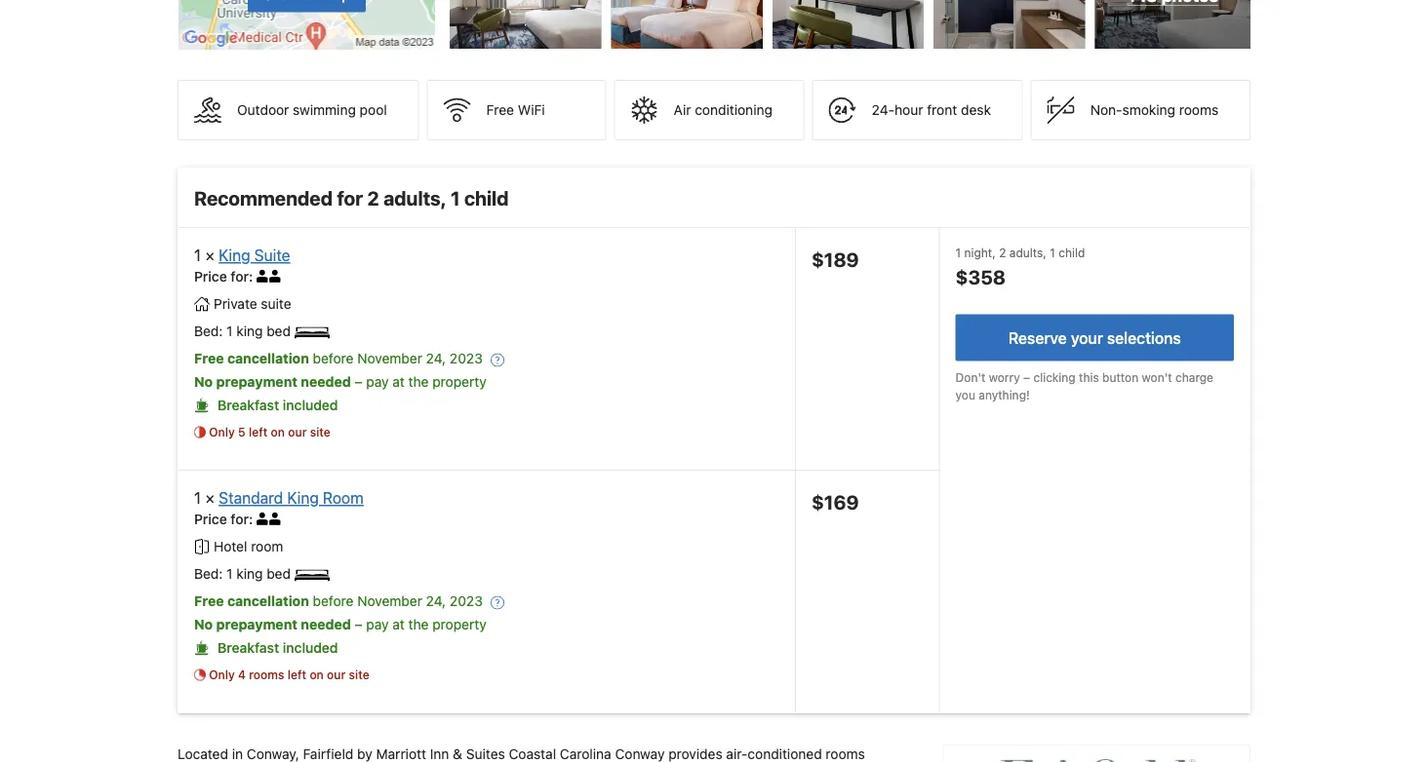 Task type: describe. For each thing, give the bounding box(es) containing it.
0 horizontal spatial left
[[249, 425, 268, 439]]

1 king bed for $189
[[226, 323, 291, 340]]

1 night, 2 adults, 1 child $358
[[956, 246, 1085, 289]]

reserve
[[1008, 329, 1067, 347]]

free wifi
[[486, 102, 545, 118]]

clicking
[[1033, 371, 1076, 385]]

child for 1 night, 2 adults, 1 child $358
[[1059, 246, 1085, 260]]

coffee image
[[194, 640, 209, 656]]

2 for for
[[367, 186, 379, 209]]

24-hour front desk button
[[812, 80, 1023, 141]]

child for recommended for 2 adults,  1 child
[[464, 186, 509, 209]]

bed for $189
[[267, 323, 291, 340]]

pay for $189
[[366, 374, 389, 390]]

your
[[1071, 329, 1103, 347]]

5
[[238, 425, 245, 439]]

free cancellation before november 24, 2023 for $189
[[194, 351, 483, 367]]

– for $169
[[355, 617, 362, 633]]

won't
[[1142, 371, 1172, 385]]

at for $169
[[392, 617, 405, 633]]

smoking
[[1122, 102, 1175, 118]]

hour
[[895, 102, 923, 118]]

non-
[[1090, 102, 1122, 118]]

king for $169
[[236, 566, 263, 582]]

24, for $169
[[426, 594, 446, 610]]

2 for night,
[[999, 246, 1006, 260]]

coffee image
[[194, 397, 209, 413]]

before for $169
[[313, 594, 354, 610]]

$358
[[956, 266, 1006, 289]]

bed for $169
[[267, 566, 291, 582]]

$169
[[811, 491, 859, 514]]

2023 for $189
[[450, 351, 483, 367]]

1 × for $169
[[194, 489, 215, 508]]

outdoor
[[237, 102, 289, 118]]

more details on meals and payment options image for $189
[[490, 354, 504, 367]]

2 occupancy image from the left
[[269, 270, 282, 283]]

only 5 left on our site
[[209, 425, 331, 439]]

0 vertical spatial on
[[271, 425, 285, 439]]

bed: for $189
[[194, 323, 226, 340]]

breakfast for $169
[[218, 641, 279, 657]]

suite
[[254, 246, 290, 265]]

conditioning
[[695, 102, 772, 118]]

air conditioning button
[[614, 80, 804, 141]]

reserve your selections link
[[956, 314, 1234, 361]]

price for : for $169
[[194, 512, 256, 528]]

non-smoking rooms
[[1090, 102, 1219, 118]]

only for $189
[[209, 425, 235, 439]]

breakfast included for $169
[[218, 641, 338, 657]]

november for $189
[[357, 351, 422, 367]]

for for $169
[[231, 512, 249, 528]]

– for $189
[[355, 374, 362, 390]]

no prepayment needed – pay at the property for $189
[[194, 374, 486, 390]]

worry
[[989, 371, 1020, 385]]

1 horizontal spatial on
[[310, 668, 324, 682]]

2023 for $169
[[450, 594, 483, 610]]

cancellation for $189
[[227, 351, 309, 367]]

0 vertical spatial for
[[337, 186, 363, 209]]

king for $189
[[236, 323, 263, 340]]

2 occupancy image from the left
[[269, 513, 282, 526]]

wifi
[[518, 102, 545, 118]]

air conditioning
[[674, 102, 772, 118]]

only for $169
[[209, 668, 235, 682]]

0 vertical spatial king
[[219, 246, 250, 265]]

price for $189
[[194, 269, 227, 285]]

needed for $169
[[301, 617, 351, 633]]

selections
[[1107, 329, 1181, 347]]

at for $189
[[392, 374, 405, 390]]

this
[[1079, 371, 1099, 385]]

anything!
[[979, 389, 1030, 402]]

24-hour front desk
[[872, 102, 991, 118]]

1 occupancy image from the left
[[256, 270, 269, 283]]

the for $169
[[408, 617, 429, 633]]

1 vertical spatial site
[[349, 668, 369, 682]]

1 vertical spatial king
[[287, 489, 319, 508]]

prepayment for $169
[[216, 617, 297, 633]]

king suite link
[[219, 246, 290, 265]]



Task type: vqa. For each thing, say whether or not it's contained in the screenshot.
child in the the 1 night, 2 adults, 1 child $358
yes



Task type: locate. For each thing, give the bounding box(es) containing it.
2 included from the top
[[283, 641, 338, 657]]

0 vertical spatial 2
[[367, 186, 379, 209]]

2 only from the top
[[209, 668, 235, 682]]

24,
[[426, 351, 446, 367], [426, 594, 446, 610]]

non-smoking rooms button
[[1031, 80, 1251, 141]]

private
[[214, 296, 257, 312]]

0 vertical spatial 2023
[[450, 351, 483, 367]]

0 vertical spatial more details on meals and payment options image
[[490, 354, 504, 367]]

desk
[[961, 102, 991, 118]]

king down 'hotel room'
[[236, 566, 263, 582]]

rooms
[[1179, 102, 1219, 118], [249, 668, 284, 682]]

no for $189
[[194, 374, 213, 390]]

1 vertical spatial no prepayment needed – pay at the property
[[194, 617, 486, 633]]

0 vertical spatial our
[[288, 425, 307, 439]]

0 vertical spatial only
[[209, 425, 235, 439]]

2 breakfast from the top
[[218, 641, 279, 657]]

: for $169
[[249, 512, 253, 528]]

before for $189
[[313, 351, 354, 367]]

2 november from the top
[[357, 594, 422, 610]]

free wifi button
[[427, 80, 606, 141]]

price up hotel
[[194, 512, 227, 528]]

more details on meals and payment options image for $169
[[490, 596, 504, 610]]

0 vertical spatial pay
[[366, 374, 389, 390]]

1 no from the top
[[194, 374, 213, 390]]

0 horizontal spatial king
[[219, 246, 250, 265]]

1 vertical spatial bed:
[[194, 566, 226, 582]]

no up coffee icon
[[194, 374, 213, 390]]

1 bed from the top
[[267, 323, 291, 340]]

breakfast for $189
[[218, 398, 279, 414]]

adults,
[[383, 186, 446, 209], [1009, 246, 1047, 260]]

0 vertical spatial the
[[408, 374, 429, 390]]

1 vertical spatial at
[[392, 617, 405, 633]]

occupancy image down king suite link
[[256, 270, 269, 283]]

0 horizontal spatial 2
[[367, 186, 379, 209]]

2 2023 from the top
[[450, 594, 483, 610]]

before
[[313, 351, 354, 367], [313, 594, 354, 610]]

1 property from the top
[[432, 374, 486, 390]]

2 needed from the top
[[301, 617, 351, 633]]

price for :
[[194, 269, 256, 285], [194, 512, 256, 528]]

1 vertical spatial november
[[357, 594, 422, 610]]

1 vertical spatial 1 ×
[[194, 489, 215, 508]]

1 vertical spatial before
[[313, 594, 354, 610]]

adults, inside 1 night, 2 adults, 1 child $358
[[1009, 246, 1047, 260]]

2 pay from the top
[[366, 617, 389, 633]]

0 horizontal spatial rooms
[[249, 668, 284, 682]]

1 price for : from the top
[[194, 269, 256, 285]]

0 vertical spatial needed
[[301, 374, 351, 390]]

needed up only 4 rooms left on our site
[[301, 617, 351, 633]]

rooms right 4
[[249, 668, 284, 682]]

prepayment up 4
[[216, 617, 297, 633]]

1 vertical spatial 2
[[999, 246, 1006, 260]]

1 cancellation from the top
[[227, 351, 309, 367]]

no prepayment needed – pay at the property
[[194, 374, 486, 390], [194, 617, 486, 633]]

2 property from the top
[[432, 617, 486, 633]]

king left room
[[287, 489, 319, 508]]

occupancy image
[[256, 513, 269, 526], [269, 513, 282, 526]]

outdoor swimming pool button
[[178, 80, 419, 141]]

2 bed from the top
[[267, 566, 291, 582]]

rooms for smoking
[[1179, 102, 1219, 118]]

free left wifi
[[486, 102, 514, 118]]

bed down 'suite' at the top left of the page
[[267, 323, 291, 340]]

2 at from the top
[[392, 617, 405, 633]]

included up only 4 rooms left on our site
[[283, 641, 338, 657]]

free inside free wifi button
[[486, 102, 514, 118]]

price for : for $189
[[194, 269, 256, 285]]

outdoor swimming pool
[[237, 102, 387, 118]]

standard
[[219, 489, 283, 508]]

1 horizontal spatial site
[[349, 668, 369, 682]]

air
[[674, 102, 691, 118]]

1 × left king suite link
[[194, 246, 215, 265]]

0 vertical spatial adults,
[[383, 186, 446, 209]]

2 : from the top
[[249, 512, 253, 528]]

0 horizontal spatial on
[[271, 425, 285, 439]]

2 24, from the top
[[426, 594, 446, 610]]

you
[[956, 389, 975, 402]]

1 vertical spatial price for :
[[194, 512, 256, 528]]

2 king from the top
[[236, 566, 263, 582]]

1 vertical spatial child
[[1059, 246, 1085, 260]]

our right 4
[[327, 668, 346, 682]]

0 vertical spatial 1 king bed
[[226, 323, 291, 340]]

2 price for : from the top
[[194, 512, 256, 528]]

our right 5
[[288, 425, 307, 439]]

breakfast included up only 4 rooms left on our site
[[218, 641, 338, 657]]

room
[[323, 489, 364, 508]]

no up coffee image
[[194, 617, 213, 633]]

2 1 king bed from the top
[[226, 566, 291, 582]]

1 vertical spatial breakfast
[[218, 641, 279, 657]]

1 vertical spatial left
[[288, 668, 306, 682]]

0 vertical spatial no prepayment needed – pay at the property
[[194, 374, 486, 390]]

0 vertical spatial property
[[432, 374, 486, 390]]

no prepayment needed – pay at the property for $169
[[194, 617, 486, 633]]

2 before from the top
[[313, 594, 354, 610]]

pay for $169
[[366, 617, 389, 633]]

included for $169
[[283, 641, 338, 657]]

don't
[[956, 371, 986, 385]]

left
[[249, 425, 268, 439], [288, 668, 306, 682]]

1 horizontal spatial adults,
[[1009, 246, 1047, 260]]

2 1 × from the top
[[194, 489, 215, 508]]

for down 1 × king suite
[[231, 269, 249, 285]]

– inside don't worry – clicking this button won't charge you anything!
[[1023, 371, 1030, 385]]

cancellation for $169
[[227, 594, 309, 610]]

occupancy image
[[256, 270, 269, 283], [269, 270, 282, 283]]

at
[[392, 374, 405, 390], [392, 617, 405, 633]]

1 vertical spatial free
[[194, 351, 224, 367]]

1 more details on meals and payment options image from the top
[[490, 354, 504, 367]]

occupancy image down 1 × standard king room
[[269, 513, 282, 526]]

for for $189
[[231, 269, 249, 285]]

reserve your selections
[[1008, 329, 1181, 347]]

1 vertical spatial property
[[432, 617, 486, 633]]

occupancy image down standard
[[256, 513, 269, 526]]

2023
[[450, 351, 483, 367], [450, 594, 483, 610]]

bed: down private
[[194, 323, 226, 340]]

2 cancellation from the top
[[227, 594, 309, 610]]

price for : up hotel
[[194, 512, 256, 528]]

: down standard
[[249, 512, 253, 528]]

1 horizontal spatial left
[[288, 668, 306, 682]]

1 horizontal spatial 2
[[999, 246, 1006, 260]]

2 no from the top
[[194, 617, 213, 633]]

king down the private suite
[[236, 323, 263, 340]]

1 vertical spatial for
[[231, 269, 249, 285]]

bed
[[267, 323, 291, 340], [267, 566, 291, 582]]

for down standard
[[231, 512, 249, 528]]

1 vertical spatial 2023
[[450, 594, 483, 610]]

recommended for 2 adults,  1 child
[[194, 186, 509, 209]]

needed
[[301, 374, 351, 390], [301, 617, 351, 633]]

1 vertical spatial price
[[194, 512, 227, 528]]

free cancellation before november 24, 2023 for $169
[[194, 594, 483, 610]]

0 vertical spatial cancellation
[[227, 351, 309, 367]]

property for $169
[[432, 617, 486, 633]]

1
[[451, 186, 460, 209], [956, 246, 961, 260], [1050, 246, 1055, 260], [226, 323, 233, 340], [226, 566, 233, 582]]

price up private
[[194, 269, 227, 285]]

0 vertical spatial prepayment
[[216, 374, 297, 390]]

0 vertical spatial bed:
[[194, 323, 226, 340]]

left right 4
[[288, 668, 306, 682]]

left right 5
[[249, 425, 268, 439]]

1 included from the top
[[283, 398, 338, 414]]

1 24, from the top
[[426, 351, 446, 367]]

prepayment
[[216, 374, 297, 390], [216, 617, 297, 633]]

rooms inside button
[[1179, 102, 1219, 118]]

0 vertical spatial site
[[310, 425, 331, 439]]

property for $189
[[432, 374, 486, 390]]

button
[[1102, 371, 1139, 385]]

2 prepayment from the top
[[216, 617, 297, 633]]

1 vertical spatial rooms
[[249, 668, 284, 682]]

free up coffee image
[[194, 594, 224, 610]]

cancellation down room
[[227, 594, 309, 610]]

0 vertical spatial november
[[357, 351, 422, 367]]

breakfast up 5
[[218, 398, 279, 414]]

2 vertical spatial for
[[231, 512, 249, 528]]

no prepayment needed – pay at the property up only 4 rooms left on our site
[[194, 617, 486, 633]]

1 vertical spatial pay
[[366, 617, 389, 633]]

1 vertical spatial the
[[408, 617, 429, 633]]

for right recommended
[[337, 186, 363, 209]]

charge
[[1175, 371, 1213, 385]]

–
[[1023, 371, 1030, 385], [355, 374, 362, 390], [355, 617, 362, 633]]

occupancy image down suite
[[269, 270, 282, 283]]

1 king bed down the private suite
[[226, 323, 291, 340]]

0 horizontal spatial site
[[310, 425, 331, 439]]

1 king bed for $169
[[226, 566, 291, 582]]

fairfield inn image
[[1001, 760, 1196, 763]]

cancellation
[[227, 351, 309, 367], [227, 594, 309, 610]]

1 vertical spatial prepayment
[[216, 617, 297, 633]]

2 more details on meals and payment options image from the top
[[490, 596, 504, 610]]

2 price from the top
[[194, 512, 227, 528]]

swimming
[[293, 102, 356, 118]]

0 vertical spatial 1 ×
[[194, 246, 215, 265]]

child
[[464, 186, 509, 209], [1059, 246, 1085, 260]]

4
[[238, 668, 246, 682]]

1 vertical spatial king
[[236, 566, 263, 582]]

the for $189
[[408, 374, 429, 390]]

price for : down 1 × king suite
[[194, 269, 256, 285]]

recommended
[[194, 186, 333, 209]]

24-
[[872, 102, 895, 118]]

2 no prepayment needed – pay at the property from the top
[[194, 617, 486, 633]]

free cancellation before november 24, 2023
[[194, 351, 483, 367], [194, 594, 483, 610]]

don't worry – clicking this button won't charge you anything!
[[956, 371, 1213, 402]]

site
[[310, 425, 331, 439], [349, 668, 369, 682]]

1 vertical spatial more details on meals and payment options image
[[490, 596, 504, 610]]

hotel
[[214, 539, 247, 555]]

bed: down hotel
[[194, 566, 226, 582]]

1 before from the top
[[313, 351, 354, 367]]

the
[[408, 374, 429, 390], [408, 617, 429, 633]]

night,
[[964, 246, 996, 260]]

0 vertical spatial free cancellation before november 24, 2023
[[194, 351, 483, 367]]

0 vertical spatial free
[[486, 102, 514, 118]]

pay
[[366, 374, 389, 390], [366, 617, 389, 633]]

prepayment up only 5 left on our site
[[216, 374, 297, 390]]

bed down room
[[267, 566, 291, 582]]

needed for $189
[[301, 374, 351, 390]]

1 vertical spatial adults,
[[1009, 246, 1047, 260]]

0 vertical spatial included
[[283, 398, 338, 414]]

suite
[[261, 296, 291, 312]]

child down the free wifi
[[464, 186, 509, 209]]

free cancellation before november 24, 2023 down 'suite' at the top left of the page
[[194, 351, 483, 367]]

rooms right the smoking
[[1179, 102, 1219, 118]]

0 vertical spatial price
[[194, 269, 227, 285]]

only 4 rooms left on our site
[[209, 668, 369, 682]]

free
[[486, 102, 514, 118], [194, 351, 224, 367], [194, 594, 224, 610]]

0 vertical spatial at
[[392, 374, 405, 390]]

breakfast included
[[218, 398, 338, 414], [218, 641, 338, 657]]

1 vertical spatial no
[[194, 617, 213, 633]]

1 horizontal spatial rooms
[[1179, 102, 1219, 118]]

bed: for $169
[[194, 566, 226, 582]]

1 breakfast from the top
[[218, 398, 279, 414]]

included up only 5 left on our site
[[283, 398, 338, 414]]

adults, for night,
[[1009, 246, 1047, 260]]

hotel room
[[214, 539, 283, 555]]

2 vertical spatial free
[[194, 594, 224, 610]]

1 breakfast included from the top
[[218, 398, 338, 414]]

bed:
[[194, 323, 226, 340], [194, 566, 226, 582]]

1 × left standard
[[194, 489, 215, 508]]

free up coffee icon
[[194, 351, 224, 367]]

free cancellation before november 24, 2023 up only 4 rooms left on our site
[[194, 594, 483, 610]]

1 the from the top
[[408, 374, 429, 390]]

2 free cancellation before november 24, 2023 from the top
[[194, 594, 483, 610]]

1 1 king bed from the top
[[226, 323, 291, 340]]

1 vertical spatial :
[[249, 512, 253, 528]]

:
[[249, 269, 253, 285], [249, 512, 253, 528]]

$189
[[811, 248, 859, 271]]

private suite
[[214, 296, 291, 312]]

2 the from the top
[[408, 617, 429, 633]]

breakfast up 4
[[218, 641, 279, 657]]

1 vertical spatial bed
[[267, 566, 291, 582]]

november
[[357, 351, 422, 367], [357, 594, 422, 610]]

1 vertical spatial included
[[283, 641, 338, 657]]

on right 5
[[271, 425, 285, 439]]

price for $169
[[194, 512, 227, 528]]

1 vertical spatial on
[[310, 668, 324, 682]]

1 vertical spatial only
[[209, 668, 235, 682]]

1 : from the top
[[249, 269, 253, 285]]

1 × for $189
[[194, 246, 215, 265]]

1 no prepayment needed – pay at the property from the top
[[194, 374, 486, 390]]

2 inside 1 night, 2 adults, 1 child $358
[[999, 246, 1006, 260]]

child inside 1 night, 2 adults, 1 child $358
[[1059, 246, 1085, 260]]

on
[[271, 425, 285, 439], [310, 668, 324, 682]]

no for $169
[[194, 617, 213, 633]]

king
[[236, 323, 263, 340], [236, 566, 263, 582]]

front
[[927, 102, 957, 118]]

no prepayment needed – pay at the property up only 5 left on our site
[[194, 374, 486, 390]]

for
[[337, 186, 363, 209], [231, 269, 249, 285], [231, 512, 249, 528]]

cancellation down 'suite' at the top left of the page
[[227, 351, 309, 367]]

1 needed from the top
[[301, 374, 351, 390]]

adults, right night, at the right of page
[[1009, 246, 1047, 260]]

1 horizontal spatial our
[[327, 668, 346, 682]]

breakfast included for $189
[[218, 398, 338, 414]]

0 vertical spatial price for :
[[194, 269, 256, 285]]

1 2023 from the top
[[450, 351, 483, 367]]

1 vertical spatial 1 king bed
[[226, 566, 291, 582]]

2 breakfast included from the top
[[218, 641, 338, 657]]

king left suite
[[219, 246, 250, 265]]

1 × king suite
[[194, 246, 290, 265]]

1 king bed
[[226, 323, 291, 340], [226, 566, 291, 582]]

0 vertical spatial no
[[194, 374, 213, 390]]

0 vertical spatial king
[[236, 323, 263, 340]]

1 1 × from the top
[[194, 246, 215, 265]]

1 free cancellation before november 24, 2023 from the top
[[194, 351, 483, 367]]

: for $189
[[249, 269, 253, 285]]

1 vertical spatial free cancellation before november 24, 2023
[[194, 594, 483, 610]]

: down king suite link
[[249, 269, 253, 285]]

free for $169
[[194, 594, 224, 610]]

0 vertical spatial 24,
[[426, 351, 446, 367]]

1 king bed down room
[[226, 566, 291, 582]]

0 horizontal spatial child
[[464, 186, 509, 209]]

24, for $189
[[426, 351, 446, 367]]

1 vertical spatial 24,
[[426, 594, 446, 610]]

only left 4
[[209, 668, 235, 682]]

breakfast included up only 5 left on our site
[[218, 398, 338, 414]]

1 at from the top
[[392, 374, 405, 390]]

0 vertical spatial breakfast
[[218, 398, 279, 414]]

only left 5
[[209, 425, 235, 439]]

property
[[432, 374, 486, 390], [432, 617, 486, 633]]

before up only 4 rooms left on our site
[[313, 594, 354, 610]]

0 vertical spatial left
[[249, 425, 268, 439]]

1 prepayment from the top
[[216, 374, 297, 390]]

more details on meals and payment options image
[[490, 354, 504, 367], [490, 596, 504, 610]]

0 vertical spatial :
[[249, 269, 253, 285]]

1 king from the top
[[236, 323, 263, 340]]

our
[[288, 425, 307, 439], [327, 668, 346, 682]]

free for $189
[[194, 351, 224, 367]]

prepayment for $189
[[216, 374, 297, 390]]

2
[[367, 186, 379, 209], [999, 246, 1006, 260]]

2 right night, at the right of page
[[999, 246, 1006, 260]]

1 vertical spatial cancellation
[[227, 594, 309, 610]]

only
[[209, 425, 235, 439], [209, 668, 235, 682]]

breakfast
[[218, 398, 279, 414], [218, 641, 279, 657]]

1 horizontal spatial child
[[1059, 246, 1085, 260]]

2 bed: from the top
[[194, 566, 226, 582]]

rooms for 4
[[249, 668, 284, 682]]

1 bed: from the top
[[194, 323, 226, 340]]

no
[[194, 374, 213, 390], [194, 617, 213, 633]]

included for $189
[[283, 398, 338, 414]]

child up your
[[1059, 246, 1085, 260]]

included
[[283, 398, 338, 414], [283, 641, 338, 657]]

1 only from the top
[[209, 425, 235, 439]]

adults, for for
[[383, 186, 446, 209]]

0 horizontal spatial our
[[288, 425, 307, 439]]

standard king room link
[[219, 489, 364, 508]]

price
[[194, 269, 227, 285], [194, 512, 227, 528]]

0 horizontal spatial adults,
[[383, 186, 446, 209]]

1 november from the top
[[357, 351, 422, 367]]

1 vertical spatial breakfast included
[[218, 641, 338, 657]]

1 horizontal spatial king
[[287, 489, 319, 508]]

1 occupancy image from the left
[[256, 513, 269, 526]]

0 vertical spatial before
[[313, 351, 354, 367]]

king
[[219, 246, 250, 265], [287, 489, 319, 508]]

0 vertical spatial rooms
[[1179, 102, 1219, 118]]

1 price from the top
[[194, 269, 227, 285]]

1 × standard king room
[[194, 489, 364, 508]]

pool
[[360, 102, 387, 118]]

0 vertical spatial bed
[[267, 323, 291, 340]]

1 vertical spatial needed
[[301, 617, 351, 633]]

adults, down pool
[[383, 186, 446, 209]]

1 ×
[[194, 246, 215, 265], [194, 489, 215, 508]]

1 vertical spatial our
[[327, 668, 346, 682]]

0 vertical spatial breakfast included
[[218, 398, 338, 414]]

november for $169
[[357, 594, 422, 610]]

on right 4
[[310, 668, 324, 682]]

room
[[251, 539, 283, 555]]

1 pay from the top
[[366, 374, 389, 390]]

before up only 5 left on our site
[[313, 351, 354, 367]]

0 vertical spatial child
[[464, 186, 509, 209]]

2 down pool
[[367, 186, 379, 209]]

needed up only 5 left on our site
[[301, 374, 351, 390]]



